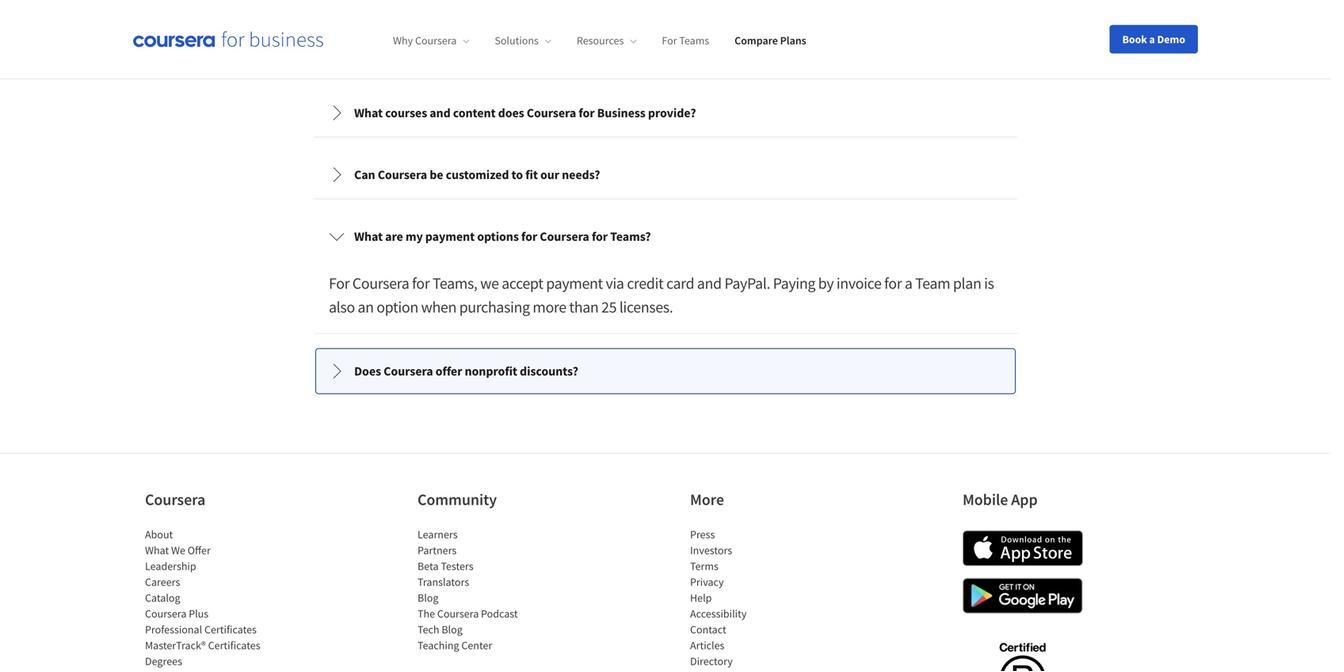 Task type: describe. For each thing, give the bounding box(es) containing it.
solutions link
[[495, 33, 552, 48]]

privacy link
[[691, 575, 724, 590]]

book a demo button
[[1110, 25, 1199, 54]]

what courses and content does coursera for business provide?
[[354, 105, 697, 121]]

why coursera
[[393, 33, 457, 48]]

offer
[[188, 544, 211, 558]]

nonprofit
[[465, 364, 518, 379]]

purchasing
[[460, 297, 530, 317]]

mobile
[[963, 490, 1009, 510]]

terms link
[[691, 559, 719, 574]]

get it on google play image
[[963, 578, 1084, 614]]

why coursera link
[[393, 33, 470, 48]]

plus
[[189, 607, 209, 621]]

also
[[329, 297, 355, 317]]

directory
[[691, 655, 733, 669]]

community
[[418, 490, 497, 510]]

coursera inside the for coursera for teams, we accept payment via credit card and paypal. paying by invoice for a team plan is also an option when purchasing more than 25 licenses.
[[353, 274, 409, 293]]

the coursera podcast link
[[418, 607, 518, 621]]

beta testers link
[[418, 559, 474, 574]]

we
[[171, 544, 185, 558]]

by
[[819, 274, 834, 293]]

contact link
[[691, 623, 727, 637]]

for right options
[[522, 229, 538, 245]]

mastertrack® certificates link
[[145, 639, 261, 653]]

for coursera for teams, we accept payment via credit card and paypal. paying by invoice for a team plan is also an option when purchasing more than 25 licenses.
[[329, 274, 995, 317]]

list for more
[[691, 527, 825, 672]]

learners
[[418, 528, 458, 542]]

plan
[[954, 274, 982, 293]]

press link
[[691, 528, 715, 542]]

does coursera offer nonprofit discounts?
[[354, 364, 579, 379]]

for for for coursera for teams, we accept payment via credit card and paypal. paying by invoice for a team plan is also an option when purchasing more than 25 licenses.
[[329, 274, 350, 293]]

contact
[[691, 623, 727, 637]]

does coursera offer nonprofit discounts? button
[[316, 349, 1016, 394]]

content
[[453, 105, 496, 121]]

what for what are my payment options for coursera for teams?
[[354, 229, 383, 245]]

licenses.
[[620, 297, 673, 317]]

teams?
[[611, 229, 651, 245]]

is
[[985, 274, 995, 293]]

for up when
[[412, 274, 430, 293]]

payment inside the for coursera for teams, we accept payment via credit card and paypal. paying by invoice for a team plan is also an option when purchasing more than 25 licenses.
[[546, 274, 603, 293]]

articles
[[691, 639, 725, 653]]

coursera plus link
[[145, 607, 209, 621]]

coursera for business image
[[133, 31, 323, 47]]

beta
[[418, 559, 439, 574]]

privacy
[[691, 575, 724, 590]]

about
[[145, 528, 173, 542]]

what inside about what we offer leadership careers catalog coursera plus professional certificates mastertrack® certificates degrees
[[145, 544, 169, 558]]

professional
[[145, 623, 202, 637]]

coursera left be at the top left of the page
[[378, 167, 427, 183]]

more
[[691, 490, 725, 510]]

app
[[1012, 490, 1038, 510]]

fit
[[526, 167, 538, 183]]

investors
[[691, 544, 733, 558]]

business
[[598, 105, 646, 121]]

investors link
[[691, 544, 733, 558]]

logo of certified b corporation image
[[991, 634, 1056, 672]]

leadership
[[145, 559, 196, 574]]

discounts?
[[520, 364, 579, 379]]

for left teams?
[[592, 229, 608, 245]]

coursera right the why
[[415, 33, 457, 48]]

an
[[358, 297, 374, 317]]

translators link
[[418, 575, 470, 590]]

translators
[[418, 575, 470, 590]]

credit
[[627, 274, 664, 293]]

needs?
[[562, 167, 601, 183]]

can coursera be customized to fit our needs?
[[354, 167, 601, 183]]

are
[[385, 229, 403, 245]]

learners link
[[418, 528, 458, 542]]

podcast
[[481, 607, 518, 621]]

press investors terms privacy help accessibility contact articles directory
[[691, 528, 747, 669]]

teaching
[[418, 639, 459, 653]]

coursera inside learners partners beta testers translators blog the coursera podcast tech blog teaching center
[[438, 607, 479, 621]]

provide?
[[648, 105, 697, 121]]

0 horizontal spatial blog
[[418, 591, 439, 605]]

does
[[354, 364, 381, 379]]

invoice
[[837, 274, 882, 293]]

degrees
[[145, 655, 182, 669]]

careers
[[145, 575, 180, 590]]

help
[[691, 591, 712, 605]]

degrees link
[[145, 655, 182, 669]]

directory link
[[691, 655, 733, 669]]

mastertrack®
[[145, 639, 206, 653]]

list for coursera
[[145, 527, 280, 672]]

than
[[570, 297, 599, 317]]

coursera left offer
[[384, 364, 433, 379]]

payment inside "dropdown button"
[[426, 229, 475, 245]]

we
[[481, 274, 499, 293]]

coursera inside dropdown button
[[527, 105, 577, 121]]

plans
[[781, 33, 807, 48]]



Task type: vqa. For each thing, say whether or not it's contained in the screenshot.
Press
yes



Task type: locate. For each thing, give the bounding box(es) containing it.
0 vertical spatial for
[[662, 33, 678, 48]]

0 vertical spatial a
[[1150, 32, 1156, 46]]

for
[[579, 105, 595, 121], [522, 229, 538, 245], [592, 229, 608, 245], [412, 274, 430, 293], [885, 274, 902, 293]]

accessibility
[[691, 607, 747, 621]]

list for community
[[418, 527, 553, 654]]

0 horizontal spatial payment
[[426, 229, 475, 245]]

teams
[[680, 33, 710, 48]]

solutions
[[495, 33, 539, 48]]

for right invoice
[[885, 274, 902, 293]]

certificates down the professional certificates link
[[208, 639, 261, 653]]

coursera inside about what we offer leadership careers catalog coursera plus professional certificates mastertrack® certificates degrees
[[145, 607, 187, 621]]

what for what courses and content does coursera for business provide?
[[354, 105, 383, 121]]

what inside "dropdown button"
[[354, 229, 383, 245]]

for inside dropdown button
[[579, 105, 595, 121]]

coursera right does
[[527, 105, 577, 121]]

0 horizontal spatial a
[[905, 274, 913, 293]]

2 vertical spatial what
[[145, 544, 169, 558]]

my
[[406, 229, 423, 245]]

tech
[[418, 623, 440, 637]]

25
[[602, 297, 617, 317]]

can
[[354, 167, 375, 183]]

catalog
[[145, 591, 180, 605]]

can coursera be customized to fit our needs? button
[[316, 153, 1016, 197]]

articles link
[[691, 639, 725, 653]]

coursera up 'an'
[[353, 274, 409, 293]]

book
[[1123, 32, 1148, 46]]

1 horizontal spatial list
[[418, 527, 553, 654]]

a inside the for coursera for teams, we accept payment via credit card and paypal. paying by invoice for a team plan is also an option when purchasing more than 25 licenses.
[[905, 274, 913, 293]]

for teams
[[662, 33, 710, 48]]

0 horizontal spatial and
[[430, 105, 451, 121]]

for left teams
[[662, 33, 678, 48]]

coursera up accept
[[540, 229, 590, 245]]

does
[[498, 105, 525, 121]]

when
[[421, 297, 457, 317]]

list containing press
[[691, 527, 825, 672]]

0 horizontal spatial for
[[329, 274, 350, 293]]

coursera up the about link
[[145, 490, 205, 510]]

what down about
[[145, 544, 169, 558]]

demo
[[1158, 32, 1186, 46]]

1 horizontal spatial payment
[[546, 274, 603, 293]]

paypal.
[[725, 274, 771, 293]]

1 vertical spatial certificates
[[208, 639, 261, 653]]

careers link
[[145, 575, 180, 590]]

press
[[691, 528, 715, 542]]

what we offer link
[[145, 544, 211, 558]]

for for for teams
[[662, 33, 678, 48]]

for up "also"
[[329, 274, 350, 293]]

compare plans link
[[735, 33, 807, 48]]

and right card on the right top
[[698, 274, 722, 293]]

why
[[393, 33, 413, 48]]

1 horizontal spatial a
[[1150, 32, 1156, 46]]

team
[[916, 274, 951, 293]]

1 horizontal spatial blog
[[442, 623, 463, 637]]

for inside the for coursera for teams, we accept payment via credit card and paypal. paying by invoice for a team plan is also an option when purchasing more than 25 licenses.
[[329, 274, 350, 293]]

paying
[[774, 274, 816, 293]]

and inside dropdown button
[[430, 105, 451, 121]]

1 list from the left
[[145, 527, 280, 672]]

coursera down catalog
[[145, 607, 187, 621]]

professional certificates link
[[145, 623, 257, 637]]

teams,
[[433, 274, 478, 293]]

1 horizontal spatial for
[[662, 33, 678, 48]]

0 vertical spatial blog
[[418, 591, 439, 605]]

and
[[430, 105, 451, 121], [698, 274, 722, 293]]

teaching center link
[[418, 639, 493, 653]]

option
[[377, 297, 419, 317]]

payment up than on the left top of the page
[[546, 274, 603, 293]]

1 horizontal spatial and
[[698, 274, 722, 293]]

terms
[[691, 559, 719, 574]]

via
[[606, 274, 624, 293]]

1 vertical spatial a
[[905, 274, 913, 293]]

the
[[418, 607, 435, 621]]

blog up the
[[418, 591, 439, 605]]

blog link
[[418, 591, 439, 605]]

coursera up tech blog link at the left bottom of page
[[438, 607, 479, 621]]

2 horizontal spatial list
[[691, 527, 825, 672]]

what
[[354, 105, 383, 121], [354, 229, 383, 245], [145, 544, 169, 558]]

2 list from the left
[[418, 527, 553, 654]]

catalog link
[[145, 591, 180, 605]]

resources link
[[577, 33, 637, 48]]

blog up teaching center link
[[442, 623, 463, 637]]

payment
[[426, 229, 475, 245], [546, 274, 603, 293]]

for left business
[[579, 105, 595, 121]]

about what we offer leadership careers catalog coursera plus professional certificates mastertrack® certificates degrees
[[145, 528, 261, 669]]

partners link
[[418, 544, 457, 558]]

3 list from the left
[[691, 527, 825, 672]]

and inside the for coursera for teams, we accept payment via credit card and paypal. paying by invoice for a team plan is also an option when purchasing more than 25 licenses.
[[698, 274, 722, 293]]

0 vertical spatial what
[[354, 105, 383, 121]]

a right book
[[1150, 32, 1156, 46]]

partners
[[418, 544, 457, 558]]

accessibility link
[[691, 607, 747, 621]]

accept
[[502, 274, 544, 293]]

1 vertical spatial and
[[698, 274, 722, 293]]

and right courses
[[430, 105, 451, 121]]

for teams link
[[662, 33, 710, 48]]

what are my payment options for coursera for teams? button
[[316, 215, 1016, 259]]

what are my payment options for coursera for teams?
[[354, 229, 651, 245]]

list containing learners
[[418, 527, 553, 654]]

testers
[[441, 559, 474, 574]]

what left are
[[354, 229, 383, 245]]

compare
[[735, 33, 778, 48]]

our
[[541, 167, 560, 183]]

1 vertical spatial what
[[354, 229, 383, 245]]

tech blog link
[[418, 623, 463, 637]]

a left team
[[905, 274, 913, 293]]

0 vertical spatial certificates
[[205, 623, 257, 637]]

resources
[[577, 33, 624, 48]]

1 vertical spatial payment
[[546, 274, 603, 293]]

0 horizontal spatial list
[[145, 527, 280, 672]]

coursera inside "dropdown button"
[[540, 229, 590, 245]]

1 vertical spatial for
[[329, 274, 350, 293]]

payment right my
[[426, 229, 475, 245]]

to
[[512, 167, 523, 183]]

learners partners beta testers translators blog the coursera podcast tech blog teaching center
[[418, 528, 518, 653]]

download on the app store image
[[963, 531, 1084, 567]]

certificates
[[205, 623, 257, 637], [208, 639, 261, 653]]

certificates up mastertrack® certificates link
[[205, 623, 257, 637]]

1 vertical spatial blog
[[442, 623, 463, 637]]

be
[[430, 167, 444, 183]]

list
[[145, 527, 280, 672], [418, 527, 553, 654], [691, 527, 825, 672]]

book a demo
[[1123, 32, 1186, 46]]

a inside button
[[1150, 32, 1156, 46]]

more
[[533, 297, 567, 317]]

what inside dropdown button
[[354, 105, 383, 121]]

for
[[662, 33, 678, 48], [329, 274, 350, 293]]

a
[[1150, 32, 1156, 46], [905, 274, 913, 293]]

leadership link
[[145, 559, 196, 574]]

help link
[[691, 591, 712, 605]]

what left courses
[[354, 105, 383, 121]]

0 vertical spatial and
[[430, 105, 451, 121]]

about link
[[145, 528, 173, 542]]

0 vertical spatial payment
[[426, 229, 475, 245]]

list containing about
[[145, 527, 280, 672]]

compare plans
[[735, 33, 807, 48]]



